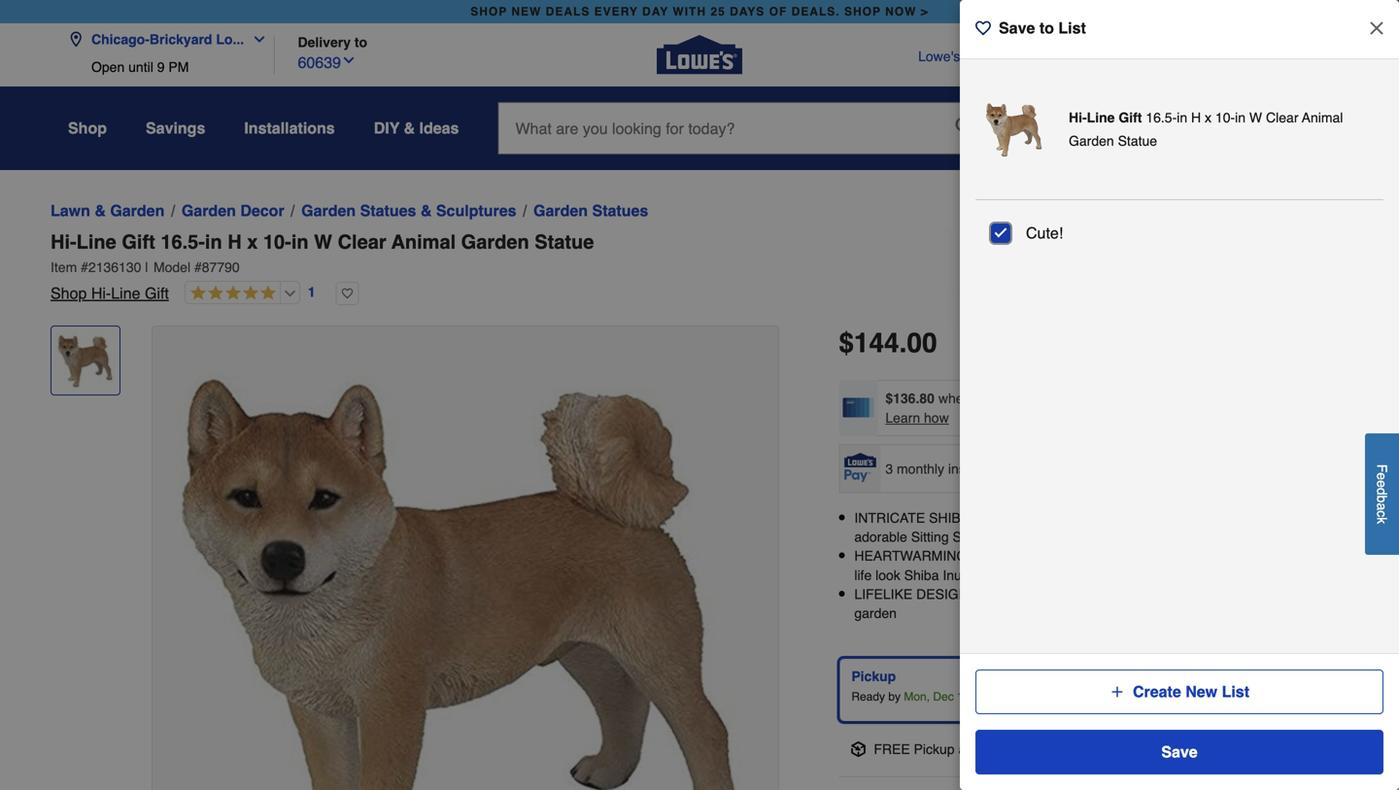 Task type: locate. For each thing, give the bounding box(es) containing it.
2 statues from the left
[[592, 202, 649, 220]]

chevron down image left delivery to
[[244, 32, 267, 47]]

lowe's pro link
[[1256, 47, 1332, 66]]

and down decorate
[[1057, 529, 1080, 545]]

0 vertical spatial inu
[[992, 529, 1011, 545]]

this inside 'intricate shiba inu statue: decorate your home or garden with this adorable sitting shiba inu statue and create an inviting ambiance of nature in your home'
[[1277, 510, 1298, 526]]

& inside lawn & garden link
[[95, 202, 106, 220]]

save for save to list
[[999, 19, 1036, 37]]

a left little
[[1132, 586, 1140, 602]]

with
[[1249, 510, 1273, 526], [1300, 548, 1324, 564]]

25
[[711, 5, 726, 18]]

0 horizontal spatial hi-
[[51, 231, 76, 253]]

x
[[1205, 110, 1212, 125], [247, 231, 258, 253]]

1 vertical spatial animal
[[392, 231, 456, 253]]

10- down ad
[[1216, 110, 1236, 125]]

clear
[[1267, 110, 1299, 125], [338, 231, 386, 253]]

dec
[[933, 690, 954, 704], [1205, 690, 1225, 704]]

w up 1
[[314, 231, 332, 253]]

1 horizontal spatial inu
[[992, 529, 1011, 545]]

intricate shiba inu statue: decorate your home or garden with this adorable sitting shiba inu statue and create an inviting ambiance of nature in your home
[[855, 510, 1322, 564]]

2 e from the top
[[1375, 480, 1390, 488]]

with inside 'intricate shiba inu statue: decorate your home or garden with this adorable sitting shiba inu statue and create an inviting ambiance of nature in your home'
[[1249, 510, 1273, 526]]

chicago- up open
[[91, 32, 150, 47]]

0 vertical spatial h
[[1192, 110, 1202, 125]]

1 e from the top
[[1375, 473, 1390, 480]]

of right bit
[[1190, 586, 1201, 602]]

inu down inu
[[992, 529, 1011, 545]]

with inside heartwarming statue: let your home or garden become entranced with this life look shiba inu statue lifelike design: the detailed design adds a little bit of life and  joy in any garden
[[1300, 548, 1324, 564]]

mon, inside the pickup ready by mon, dec 18 (est.)
[[904, 690, 930, 704]]

hi-line gift
[[1069, 110, 1143, 125]]

diy & ideas button
[[374, 111, 459, 146]]

2 horizontal spatial home
[[1149, 510, 1183, 526]]

garden inside lawn & garden link
[[110, 202, 165, 220]]

2 18 from the left
[[1229, 690, 1242, 704]]

$
[[839, 328, 854, 359]]

e up b
[[1375, 480, 1390, 488]]

line for hi-line gift 16.5-in h x 10-in w clear animal garden statue item # 2136130 | model # 87790
[[76, 231, 116, 253]]

lo...
[[216, 32, 244, 47]]

1 vertical spatial garden
[[1137, 548, 1179, 564]]

0 horizontal spatial h
[[228, 231, 242, 253]]

shop hi-line gift
[[51, 284, 169, 302]]

chicago-brickyard lo... button
[[68, 20, 275, 59]]

1 horizontal spatial your
[[1053, 548, 1080, 564]]

2 horizontal spatial hi-
[[1069, 110, 1087, 125]]

line down 2136130
[[111, 284, 140, 302]]

delivery
[[298, 35, 351, 50], [1115, 669, 1168, 684]]

a up k
[[1375, 503, 1390, 510]]

savings
[[146, 119, 205, 137]]

1 vertical spatial life
[[1205, 586, 1222, 602]]

line up 2136130
[[76, 231, 116, 253]]

0 horizontal spatial to
[[355, 35, 368, 50]]

0 vertical spatial statue
[[1118, 133, 1158, 149]]

inu inside 'intricate shiba inu statue: decorate your home or garden with this adorable sitting shiba inu statue and create an inviting ambiance of nature in your home'
[[992, 529, 1011, 545]]

your right let
[[1053, 548, 1080, 564]]

1 horizontal spatial h
[[1192, 110, 1202, 125]]

e
[[1375, 473, 1390, 480], [1375, 480, 1390, 488]]

with down nature
[[1300, 548, 1324, 564]]

0 vertical spatial gift
[[1119, 110, 1143, 125]]

0 horizontal spatial #
[[81, 260, 88, 275]]

h inside 16.5-in h x 10-in w clear animal garden statue
[[1192, 110, 1202, 125]]

0 horizontal spatial x
[[247, 231, 258, 253]]

1 vertical spatial of
[[1253, 529, 1265, 545]]

1 horizontal spatial #
[[194, 260, 202, 275]]

chevron down image down delivery to
[[341, 52, 357, 68]]

0 horizontal spatial &
[[95, 202, 106, 220]]

0 horizontal spatial with
[[1249, 510, 1273, 526]]

0 horizontal spatial shiba
[[905, 567, 939, 583]]

learn how button
[[886, 408, 949, 428]]

& right diy
[[404, 119, 415, 137]]

chicago- inside button
[[91, 32, 150, 47]]

shop
[[68, 119, 107, 137], [51, 284, 87, 302]]

0 horizontal spatial save
[[999, 19, 1036, 37]]

shop new deals every day with 25 days of deals. shop now > link
[[467, 0, 933, 23]]

statue: inside 'intricate shiba inu statue: decorate your home or garden with this adorable sitting shiba inu statue and create an inviting ambiance of nature in your home'
[[1000, 510, 1056, 526]]

& inside diy & ideas button
[[404, 119, 415, 137]]

None search field
[[498, 102, 1029, 170]]

shop left now
[[845, 5, 882, 18]]

gift
[[1119, 110, 1143, 125], [122, 231, 155, 253], [145, 284, 169, 302]]

hi- up my
[[1069, 110, 1087, 125]]

0 vertical spatial w
[[1250, 110, 1263, 125]]

18 inside the pickup ready by mon, dec 18 (est.)
[[957, 690, 970, 704]]

0 vertical spatial or
[[1187, 510, 1199, 526]]

item number 2 1 3 6 1 3 0 and model number 8 7 7 9 0 element
[[51, 258, 1349, 277]]

1 vertical spatial 10-
[[263, 231, 291, 253]]

clear up heart outline icon
[[338, 231, 386, 253]]

1 horizontal spatial save
[[1162, 743, 1198, 761]]

18 left "(est.)"
[[957, 690, 970, 704]]

location image
[[68, 32, 84, 47]]

list right new
[[1222, 683, 1250, 701]]

0 horizontal spatial a
[[1132, 586, 1140, 602]]

x inside 16.5-in h x 10-in w clear animal garden statue
[[1205, 110, 1212, 125]]

at
[[959, 742, 970, 757]]

lowe's left credit
[[919, 49, 961, 64]]

1 statues from the left
[[360, 202, 416, 220]]

dec left "(est.)"
[[933, 690, 954, 704]]

a
[[1375, 503, 1390, 510], [1132, 586, 1140, 602]]

lowe's left pro
[[1256, 49, 1298, 64]]

1 horizontal spatial clear
[[1267, 110, 1299, 125]]

16.5-
[[1146, 110, 1177, 125], [161, 231, 205, 253]]

0 vertical spatial a
[[1375, 503, 1390, 510]]

or up inviting
[[1187, 510, 1199, 526]]

& right lawn on the left of page
[[95, 202, 106, 220]]

0 horizontal spatial of
[[1024, 461, 1036, 477]]

shiba down 'heartwarming'
[[905, 567, 939, 583]]

2 horizontal spatial &
[[421, 202, 432, 220]]

line inside hi-line gift 16.5-in h x 10-in w clear animal garden statue item # 2136130 | model # 87790
[[76, 231, 116, 253]]

0 horizontal spatial 16.5-
[[161, 231, 205, 253]]

chevron down image
[[244, 32, 267, 47], [341, 52, 357, 68]]

1 vertical spatial and
[[1226, 586, 1249, 602]]

0 horizontal spatial inu
[[943, 567, 962, 583]]

h right lowe's home improvement notification center image
[[1192, 110, 1202, 125]]

status
[[1107, 49, 1146, 64]]

16.5- inside hi-line gift 16.5-in h x 10-in w clear animal garden statue item # 2136130 | model # 87790
[[161, 231, 205, 253]]

design
[[1055, 586, 1095, 602]]

1 vertical spatial save
[[1162, 743, 1198, 761]]

heart outline image
[[336, 282, 359, 305]]

statue down the garden statues 'link'
[[535, 231, 594, 253]]

0 horizontal spatial mon,
[[904, 690, 930, 704]]

with up nature
[[1249, 510, 1273, 526]]

0 horizontal spatial statues
[[360, 202, 416, 220]]

when
[[939, 391, 971, 406]]

shiba for look
[[905, 567, 939, 583]]

entranced
[[1235, 548, 1296, 564]]

of right installments
[[1024, 461, 1036, 477]]

10- down decor on the left of page
[[263, 231, 291, 253]]

a inside heartwarming statue: let your home or garden become entranced with this life look shiba inu statue lifelike design: the detailed design adds a little bit of life and  joy in any garden
[[1132, 586, 1140, 602]]

inu for statue
[[992, 529, 1011, 545]]

statue: up let
[[1000, 510, 1056, 526]]

and
[[1057, 529, 1080, 545], [1226, 586, 1249, 602]]

0 horizontal spatial 10-
[[263, 231, 291, 253]]

your down adorable
[[855, 548, 881, 564]]

0 horizontal spatial 18
[[957, 690, 970, 704]]

brickyard up "pm"
[[150, 32, 212, 47]]

0 vertical spatial line
[[1087, 110, 1115, 125]]

e up d
[[1375, 473, 1390, 480]]

statue inside 16.5-in h x 10-in w clear animal garden statue
[[1118, 133, 1158, 149]]

of up entranced
[[1253, 529, 1265, 545]]

0 vertical spatial of
[[1024, 461, 1036, 477]]

statue: up statue
[[971, 548, 1027, 564]]

10- inside hi-line gift 16.5-in h x 10-in w clear animal garden statue item # 2136130 | model # 87790
[[263, 231, 291, 253]]

in inside 'intricate shiba inu statue: decorate your home or garden with this adorable sitting shiba inu statue and create an inviting ambiance of nature in your home'
[[1311, 529, 1322, 545]]

1 horizontal spatial life
[[1205, 586, 1222, 602]]

18
[[957, 690, 970, 704], [1229, 690, 1242, 704]]

option group
[[831, 650, 1357, 730]]

clear inside hi-line gift 16.5-in h x 10-in w clear animal garden statue item # 2136130 | model # 87790
[[338, 231, 386, 253]]

you
[[975, 391, 997, 406]]

16.5-in h x 10-in w clear animal garden statue
[[1069, 110, 1344, 149]]

shop down item
[[51, 284, 87, 302]]

h up 87790
[[228, 231, 242, 253]]

hi- for hi-line gift
[[1069, 110, 1087, 125]]

1 dec from the left
[[933, 690, 954, 704]]

# right 'model'
[[194, 260, 202, 275]]

design:
[[917, 586, 973, 602]]

this inside heartwarming statue: let your home or garden become entranced with this life look shiba inu statue lifelike design: the detailed design adds a little bit of life and  joy in any garden
[[1328, 548, 1349, 564]]

bit
[[1171, 586, 1186, 602]]

brickyard right 'at'
[[1030, 742, 1086, 757]]

life right bit
[[1205, 586, 1222, 602]]

x right lowe's home improvement notification center image
[[1205, 110, 1212, 125]]

0 vertical spatial 16.5-
[[1146, 110, 1177, 125]]

w left the lowe's home improvement cart icon
[[1250, 110, 1263, 125]]

statues for garden statues & sculptures
[[360, 202, 416, 220]]

lowe's home improvement notification center image
[[1153, 113, 1176, 137]]

0 vertical spatial x
[[1205, 110, 1212, 125]]

1 vertical spatial delivery
[[1115, 669, 1168, 684]]

0 horizontal spatial list
[[1059, 19, 1087, 37]]

1 horizontal spatial or
[[1187, 510, 1199, 526]]

0 vertical spatial shiba
[[953, 529, 988, 545]]

lowe's home improvement lists image
[[1075, 113, 1098, 136]]

pro
[[1302, 49, 1332, 64]]

2 horizontal spatial garden
[[1203, 510, 1245, 526]]

shiba for sitting
[[953, 529, 988, 545]]

list for create new list
[[1222, 683, 1250, 701]]

mon, right by
[[904, 690, 930, 704]]

1 horizontal spatial statues
[[592, 202, 649, 220]]

h inside hi-line gift 16.5-in h x 10-in w clear animal garden statue item # 2136130 | model # 87790
[[228, 231, 242, 253]]

x inside hi-line gift 16.5-in h x 10-in w clear animal garden statue item # 2136130 | model # 87790
[[247, 231, 258, 253]]

statue: inside heartwarming statue: let your home or garden become entranced with this life look shiba inu statue lifelike design: the detailed design adds a little bit of life and  joy in any garden
[[971, 548, 1027, 564]]

1 horizontal spatial and
[[1226, 586, 1249, 602]]

10-
[[1216, 110, 1236, 125], [263, 231, 291, 253]]

pickup
[[852, 669, 896, 684], [914, 742, 955, 757]]

2 shop from the left
[[845, 5, 882, 18]]

save to list
[[999, 19, 1087, 37]]

gift for hi-line gift 16.5-in h x 10-in w clear animal garden statue item # 2136130 | model # 87790
[[122, 231, 155, 253]]

dec right the as
[[1205, 690, 1225, 704]]

5%
[[1049, 391, 1068, 406]]

0 vertical spatial chevron down image
[[244, 32, 267, 47]]

0 horizontal spatial your
[[855, 548, 881, 564]]

create new list
[[1133, 683, 1250, 701]]

clear inside 16.5-in h x 10-in w clear animal garden statue
[[1267, 110, 1299, 125]]

hi- up item
[[51, 231, 76, 253]]

1 horizontal spatial garden
[[1137, 548, 1179, 564]]

statue up let
[[1014, 529, 1054, 545]]

garden up ambiance
[[1203, 510, 1245, 526]]

0 horizontal spatial brickyard
[[150, 32, 212, 47]]

pickup image
[[851, 742, 866, 757]]

hi- for hi-line gift 16.5-in h x 10-in w clear animal garden statue item # 2136130 | model # 87790
[[51, 231, 76, 253]]

statue down hi-line gift
[[1118, 133, 1158, 149]]

2 horizontal spatial of
[[1253, 529, 1265, 545]]

order status
[[1069, 49, 1146, 64]]

1 horizontal spatial delivery
[[1115, 669, 1168, 684]]

1 horizontal spatial dec
[[1205, 690, 1225, 704]]

0 vertical spatial clear
[[1267, 110, 1299, 125]]

life
[[855, 567, 872, 583], [1205, 586, 1222, 602]]

heart outline image
[[976, 20, 991, 36]]

0 horizontal spatial clear
[[338, 231, 386, 253]]

shop down open
[[68, 119, 107, 137]]

gift down |
[[145, 284, 169, 302]]

home up look
[[885, 548, 919, 564]]

garden
[[1203, 510, 1245, 526], [1137, 548, 1179, 564], [855, 606, 897, 621]]

order
[[1069, 49, 1103, 64]]

delivery up "60639"
[[298, 35, 351, 50]]

home down create
[[1083, 548, 1117, 564]]

home up inviting
[[1149, 510, 1183, 526]]

inu up design:
[[943, 567, 962, 583]]

0 vertical spatial pickup
[[852, 669, 896, 684]]

& left sculptures
[[421, 202, 432, 220]]

$136.80 when you choose 5% savings on eligible purchases every day. learn how
[[886, 391, 1315, 426]]

this for heartwarming statue: let your home or garden become entranced with this life look shiba inu statue lifelike design: the detailed design adds a little bit of life and  joy in any garden
[[1328, 548, 1349, 564]]

animal down garden statues & sculptures link
[[392, 231, 456, 253]]

ambiance
[[1191, 529, 1250, 545]]

shiba inside heartwarming statue: let your home or garden become entranced with this life look shiba inu statue lifelike design: the detailed design adds a little bit of life and  joy in any garden
[[905, 567, 939, 583]]

and left joy
[[1226, 586, 1249, 602]]

x down decor on the left of page
[[247, 231, 258, 253]]

0 horizontal spatial and
[[1057, 529, 1080, 545]]

or down an
[[1121, 548, 1133, 564]]

0 vertical spatial garden
[[1203, 510, 1245, 526]]

hi- down 2136130
[[91, 284, 111, 302]]

16.5- up notifications
[[1146, 110, 1177, 125]]

lowe's home improvement cart image
[[1308, 113, 1332, 137]]

1 horizontal spatial chicago-
[[975, 742, 1030, 757]]

chicago- right 'at'
[[975, 742, 1030, 757]]

list inside button
[[1222, 683, 1250, 701]]

lawn
[[51, 202, 90, 220]]

0 horizontal spatial home
[[885, 548, 919, 564]]

10- inside 16.5-in h x 10-in w clear animal garden statue
[[1216, 110, 1236, 125]]

9
[[157, 59, 165, 75]]

1 horizontal spatial hi-
[[91, 284, 111, 302]]

delivery up soon
[[1115, 669, 1168, 684]]

0 horizontal spatial statue
[[535, 231, 594, 253]]

save inside button
[[1162, 743, 1198, 761]]

1 vertical spatial shop
[[51, 284, 87, 302]]

(est.)
[[974, 690, 1002, 704]]

of inside heartwarming statue: let your home or garden become entranced with this life look shiba inu statue lifelike design: the detailed design adds a little bit of life and  joy in any garden
[[1190, 586, 1201, 602]]

1 vertical spatial a
[[1132, 586, 1140, 602]]

list up order
[[1059, 19, 1087, 37]]

gift left lowe's home improvement notification center image
[[1119, 110, 1143, 125]]

pickup up ready at right bottom
[[852, 669, 896, 684]]

1 18 from the left
[[957, 690, 970, 704]]

& inside garden statues & sculptures link
[[421, 202, 432, 220]]

3 monthly installments of
[[886, 461, 1039, 477]]

inviting
[[1144, 529, 1187, 545]]

1 vertical spatial clear
[[338, 231, 386, 253]]

0 horizontal spatial chevron down image
[[244, 32, 267, 47]]

garden down inviting
[[1137, 548, 1179, 564]]

with for entranced
[[1300, 548, 1324, 564]]

gift up |
[[122, 231, 155, 253]]

statues inside 'link'
[[592, 202, 649, 220]]

2 dec from the left
[[1205, 690, 1225, 704]]

mon, right the as
[[1176, 690, 1201, 704]]

1 horizontal spatial mon,
[[1176, 690, 1201, 704]]

inu inside heartwarming statue: let your home or garden become entranced with this life look shiba inu statue lifelike design: the detailed design adds a little bit of life and  joy in any garden
[[943, 567, 962, 583]]

delivery inside the delivery as soon as mon, dec 18
[[1115, 669, 1168, 684]]

1 vertical spatial pickup
[[914, 742, 955, 757]]

garden down lifelike
[[855, 606, 897, 621]]

1 vertical spatial h
[[228, 231, 242, 253]]

garden inside garden decor link
[[182, 202, 236, 220]]

gift inside hi-line gift 16.5-in h x 10-in w clear animal garden statue item # 2136130 | model # 87790
[[122, 231, 155, 253]]

hi- inside hi-line gift 16.5-in h x 10-in w clear animal garden statue item # 2136130 | model # 87790
[[51, 231, 76, 253]]

days
[[730, 5, 765, 18]]

1 horizontal spatial of
[[1190, 586, 1201, 602]]

home
[[1149, 510, 1183, 526], [885, 548, 919, 564], [1083, 548, 1117, 564]]

shiba inside 'intricate shiba inu statue: decorate your home or garden with this adorable sitting shiba inu statue and create an inviting ambiance of nature in your home'
[[953, 529, 988, 545]]

to
[[1040, 19, 1055, 37], [355, 35, 368, 50]]

day
[[643, 5, 669, 18]]

save up center
[[999, 19, 1036, 37]]

1 mon, from the left
[[904, 690, 930, 704]]

1 horizontal spatial 10-
[[1216, 110, 1236, 125]]

garden inside 16.5-in h x 10-in w clear animal garden statue
[[1069, 133, 1115, 149]]

pickup left 'at'
[[914, 742, 955, 757]]

2 vertical spatial of
[[1190, 586, 1201, 602]]

your up an
[[1119, 510, 1145, 526]]

decor
[[240, 202, 284, 220]]

my lists link
[[1067, 113, 1110, 156]]

lowe's for lowe's pro
[[1256, 49, 1298, 64]]

2 horizontal spatial lowe's
[[1256, 49, 1298, 64]]

0 vertical spatial animal
[[1303, 110, 1344, 125]]

h
[[1192, 110, 1202, 125], [228, 231, 242, 253]]

shop for shop
[[68, 119, 107, 137]]

or
[[1187, 510, 1199, 526], [1121, 548, 1133, 564]]

1 horizontal spatial chevron down image
[[341, 52, 357, 68]]

line up the lists
[[1087, 110, 1115, 125]]

list
[[1059, 19, 1087, 37], [1222, 683, 1250, 701]]

0 vertical spatial brickyard
[[150, 32, 212, 47]]

installations button
[[244, 111, 335, 146]]

1 vertical spatial list
[[1222, 683, 1250, 701]]

chicago-
[[91, 32, 150, 47], [975, 742, 1030, 757]]

garden statues & sculptures
[[301, 202, 517, 220]]

0 vertical spatial list
[[1059, 19, 1087, 37]]

1 horizontal spatial animal
[[1303, 110, 1344, 125]]

hi-line gift image
[[984, 98, 1046, 160]]

statue inside 'intricate shiba inu statue: decorate your home or garden with this adorable sitting shiba inu statue and create an inviting ambiance of nature in your home'
[[1014, 529, 1054, 545]]

3
[[886, 461, 893, 477]]

life left look
[[855, 567, 872, 583]]

animal down pro
[[1303, 110, 1344, 125]]

1 horizontal spatial with
[[1300, 548, 1324, 564]]

home inside heartwarming statue: let your home or garden become entranced with this life look shiba inu statue lifelike design: the detailed design adds a little bit of life and  joy in any garden
[[1083, 548, 1117, 564]]

1 vertical spatial w
[[314, 231, 332, 253]]

0 horizontal spatial chicago-
[[91, 32, 150, 47]]

16.5- up 'model'
[[161, 231, 205, 253]]

2 vertical spatial hi-
[[91, 284, 111, 302]]

18 right new
[[1229, 690, 1242, 704]]

gift for hi-line gift
[[1119, 110, 1143, 125]]

d
[[1375, 488, 1390, 495]]

2 horizontal spatial statue
[[1118, 133, 1158, 149]]

0 horizontal spatial w
[[314, 231, 332, 253]]

shiba down inu
[[953, 529, 988, 545]]

.
[[900, 328, 907, 359]]

1 vertical spatial line
[[76, 231, 116, 253]]

2 mon, from the left
[[1176, 690, 1201, 704]]

# right item
[[81, 260, 88, 275]]

savings button
[[146, 111, 205, 146]]

clear left the lowe's home improvement cart icon
[[1267, 110, 1299, 125]]

1 vertical spatial 16.5-
[[161, 231, 205, 253]]

inu
[[973, 510, 997, 526]]

1 horizontal spatial shop
[[845, 5, 882, 18]]

& for diy
[[404, 119, 415, 137]]

pm
[[169, 59, 189, 75]]

1 horizontal spatial a
[[1375, 503, 1390, 510]]

1
[[308, 284, 316, 300]]

save down the as
[[1162, 743, 1198, 761]]

this for intricate shiba inu statue: decorate your home or garden with this adorable sitting shiba inu statue and create an inviting ambiance of nature in your home
[[1277, 510, 1298, 526]]

1 vertical spatial hi-
[[51, 231, 76, 253]]

animal inside 16.5-in h x 10-in w clear animal garden statue
[[1303, 110, 1344, 125]]

shop left new
[[471, 5, 508, 18]]

0 horizontal spatial lowe's
[[919, 49, 961, 64]]

lowe's
[[919, 49, 961, 64], [1256, 49, 1298, 64], [1090, 742, 1132, 757]]

installations
[[244, 119, 335, 137]]

lowe's down as
[[1090, 742, 1132, 757]]



Task type: vqa. For each thing, say whether or not it's contained in the screenshot.
Get it by Sun, Dec 17 the 20166 button
no



Task type: describe. For each thing, give the bounding box(es) containing it.
to for save
[[1040, 19, 1055, 37]]

as
[[1160, 690, 1172, 704]]

every
[[1254, 391, 1287, 406]]

deals
[[546, 5, 590, 18]]

my lists
[[1067, 141, 1110, 155]]

1 vertical spatial brickyard
[[1030, 742, 1086, 757]]

to for delivery
[[355, 35, 368, 50]]

diy
[[374, 119, 400, 137]]

dec inside the pickup ready by mon, dec 18 (est.)
[[933, 690, 954, 704]]

2 horizontal spatial your
[[1119, 510, 1145, 526]]

detailed
[[1003, 586, 1051, 602]]

shop button
[[68, 111, 107, 146]]

16.5- inside 16.5-in h x 10-in w clear animal garden statue
[[1146, 110, 1177, 125]]

pickup ready by mon, dec 18 (est.)
[[852, 669, 1002, 704]]

lawn & garden link
[[51, 199, 165, 223]]

new
[[1186, 683, 1218, 701]]

lowes pay logo image
[[841, 453, 880, 482]]

w inside 16.5-in h x 10-in w clear animal garden statue
[[1250, 110, 1263, 125]]

little
[[1143, 586, 1168, 602]]

sculptures
[[436, 202, 517, 220]]

an
[[1126, 529, 1141, 545]]

statue inside hi-line gift 16.5-in h x 10-in w clear animal garden statue item # 2136130 | model # 87790
[[535, 231, 594, 253]]

shop for shop hi-line gift
[[51, 284, 87, 302]]

delivery to
[[298, 35, 368, 50]]

lowe's for lowe's credit center
[[919, 49, 961, 64]]

ideas
[[419, 119, 459, 137]]

garden statues link
[[534, 199, 649, 223]]

day.
[[1291, 391, 1315, 406]]

choose
[[1001, 391, 1045, 406]]

item
[[51, 260, 77, 275]]

free pickup at chicago-brickyard lowe's
[[874, 742, 1132, 757]]

and inside 'intricate shiba inu statue: decorate your home or garden with this adorable sitting shiba inu statue and create an inviting ambiance of nature in your home'
[[1057, 529, 1080, 545]]

adorable
[[855, 529, 908, 545]]

chevron down image inside chicago-brickyard lo... button
[[244, 32, 267, 47]]

heartwarming statue: let your home or garden become entranced with this life look shiba inu statue lifelike design: the detailed design adds a little bit of life and  joy in any garden
[[855, 548, 1349, 621]]

garden inside 'link'
[[534, 202, 588, 220]]

title image
[[55, 330, 116, 391]]

decorate
[[1060, 510, 1115, 526]]

delivery as soon as mon, dec 18
[[1115, 669, 1242, 704]]

delivery for as
[[1115, 669, 1168, 684]]

notifications
[[1131, 142, 1195, 155]]

open until 9 pm
[[91, 59, 189, 75]]

the
[[976, 586, 1000, 602]]

credit
[[964, 49, 1001, 64]]

garden statues
[[534, 202, 649, 220]]

inu for statue
[[943, 567, 962, 583]]

on
[[1122, 391, 1137, 406]]

2 # from the left
[[194, 260, 202, 275]]

1 horizontal spatial lowe's
[[1090, 742, 1132, 757]]

lowe's pro
[[1256, 49, 1332, 64]]

plus image
[[1110, 684, 1126, 700]]

camera image
[[1000, 119, 1019, 138]]

b
[[1375, 495, 1390, 503]]

00
[[907, 328, 938, 359]]

garden inside hi-line gift 16.5-in h x 10-in w clear animal garden statue item # 2136130 | model # 87790
[[461, 231, 529, 253]]

weekly ad
[[1169, 49, 1233, 64]]

chat invite button image
[[1311, 719, 1371, 778]]

2 vertical spatial gift
[[145, 284, 169, 302]]

weekly
[[1169, 49, 1213, 64]]

list for save to list
[[1059, 19, 1087, 37]]

f e e d b a c k
[[1375, 464, 1390, 524]]

with
[[673, 5, 707, 18]]

option group containing pickup
[[831, 650, 1357, 730]]

f
[[1375, 464, 1390, 473]]

save button
[[976, 730, 1384, 775]]

savings
[[1072, 391, 1118, 406]]

lists
[[1086, 141, 1110, 155]]

w inside hi-line gift 16.5-in h x 10-in w clear animal garden statue item # 2136130 | model # 87790
[[314, 231, 332, 253]]

a inside f e e d b a c k button
[[1375, 503, 1390, 510]]

every
[[595, 5, 638, 18]]

create
[[1133, 683, 1182, 701]]

with for garden
[[1249, 510, 1273, 526]]

adds
[[1099, 586, 1128, 602]]

18 inside the delivery as soon as mon, dec 18
[[1229, 690, 1242, 704]]

eligible
[[1141, 391, 1183, 406]]

2 vertical spatial line
[[111, 284, 140, 302]]

Search Query text field
[[499, 103, 940, 154]]

2136130
[[88, 260, 141, 275]]

1 # from the left
[[81, 260, 88, 275]]

until
[[128, 59, 153, 75]]

joy
[[1252, 586, 1270, 602]]

>
[[921, 5, 929, 18]]

dec inside the delivery as soon as mon, dec 18
[[1205, 690, 1225, 704]]

lawn & garden
[[51, 202, 165, 220]]

$136.80
[[886, 391, 935, 406]]

save for save
[[1162, 743, 1198, 761]]

shop new deals every day with 25 days of deals. shop now >
[[471, 5, 929, 18]]

create
[[1084, 529, 1122, 545]]

1 shop from the left
[[471, 5, 508, 18]]

brickyard inside chicago-brickyard lo... button
[[150, 32, 212, 47]]

installments
[[949, 461, 1020, 477]]

lowe's credit center
[[919, 49, 1045, 64]]

garden decor
[[182, 202, 284, 220]]

hi-line gift 16.5-in h x 10-in w clear animal garden statue item # 2136130 | model # 87790
[[51, 231, 594, 275]]

become
[[1183, 548, 1232, 564]]

1 vertical spatial chicago-
[[975, 742, 1030, 757]]

line for hi-line gift
[[1087, 110, 1115, 125]]

learn
[[886, 410, 921, 426]]

delivery for to
[[298, 35, 351, 50]]

weekly ad link
[[1169, 47, 1233, 66]]

animal inside hi-line gift 16.5-in h x 10-in w clear animal garden statue item # 2136130 | model # 87790
[[392, 231, 456, 253]]

c
[[1375, 510, 1390, 517]]

or inside heartwarming statue: let your home or garden become entranced with this life look shiba inu statue lifelike design: the detailed design adds a little bit of life and  joy in any garden
[[1121, 548, 1133, 564]]

60639 button
[[298, 49, 357, 74]]

now
[[886, 5, 917, 18]]

model
[[154, 260, 191, 275]]

cute!
[[1026, 224, 1064, 242]]

mon, inside the delivery as soon as mon, dec 18
[[1176, 690, 1201, 704]]

close image
[[1368, 18, 1387, 38]]

87790
[[202, 260, 240, 275]]

& for lawn
[[95, 202, 106, 220]]

statues for garden statues
[[592, 202, 649, 220]]

new
[[512, 5, 542, 18]]

and inside heartwarming statue: let your home or garden become entranced with this life look shiba inu statue lifelike design: the detailed design adds a little bit of life and  joy in any garden
[[1226, 586, 1249, 602]]

garden inside garden statues & sculptures link
[[301, 202, 356, 220]]

lowe's credit center link
[[919, 47, 1045, 66]]

order status link
[[1069, 47, 1146, 66]]

2 vertical spatial garden
[[855, 606, 897, 621]]

or inside 'intricate shiba inu statue: decorate your home or garden with this adorable sitting shiba inu statue and create an inviting ambiance of nature in your home'
[[1187, 510, 1199, 526]]

5 stars image
[[185, 285, 276, 303]]

any
[[1288, 586, 1310, 602]]

$ 144 . 00
[[839, 328, 938, 359]]

of inside 'intricate shiba inu statue: decorate your home or garden with this adorable sitting shiba inu statue and create an inviting ambiance of nature in your home'
[[1253, 529, 1265, 545]]

diy & ideas
[[374, 119, 459, 137]]

lowe's home improvement logo image
[[657, 12, 743, 98]]

my
[[1067, 141, 1083, 155]]

open
[[91, 59, 125, 75]]

chevron down image inside 60639 button
[[341, 52, 357, 68]]

pickup inside the pickup ready by mon, dec 18 (est.)
[[852, 669, 896, 684]]

garden decor link
[[182, 199, 284, 223]]

chicago-brickyard lo...
[[91, 32, 244, 47]]

center
[[1004, 49, 1045, 64]]

0 horizontal spatial life
[[855, 567, 872, 583]]

your inside heartwarming statue: let your home or garden become entranced with this life look shiba inu statue lifelike design: the detailed design adds a little bit of life and  joy in any garden
[[1053, 548, 1080, 564]]

soon
[[1131, 690, 1157, 704]]

garden inside 'intricate shiba inu statue: decorate your home or garden with this adorable sitting shiba inu statue and create an inviting ambiance of nature in your home'
[[1203, 510, 1245, 526]]

search image
[[956, 117, 975, 136]]

in inside heartwarming statue: let your home or garden become entranced with this life look shiba inu statue lifelike design: the detailed design adds a little bit of life and  joy in any garden
[[1274, 586, 1284, 602]]

free
[[874, 742, 910, 757]]



